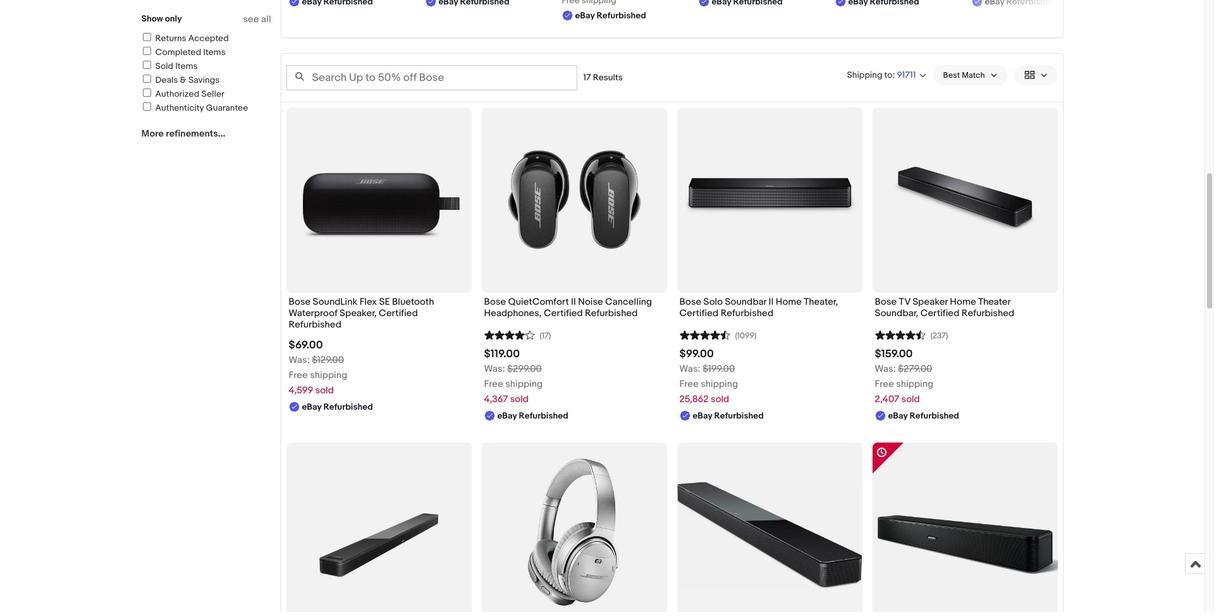 Task type: vqa. For each thing, say whether or not it's contained in the screenshot.
More Refinements...
yes



Task type: locate. For each thing, give the bounding box(es) containing it.
ii right soundbar
[[769, 296, 774, 308]]

items down accepted
[[203, 47, 226, 58]]

items for sold items
[[175, 61, 198, 71]]

ebay for $119.00
[[498, 411, 517, 421]]

was: for $159.00
[[875, 363, 896, 375]]

1 horizontal spatial items
[[203, 47, 226, 58]]

certified inside bose tv speaker home theater soundbar, certified refurbished
[[921, 307, 960, 319]]

2 certified from the left
[[544, 307, 583, 319]]

1 vertical spatial items
[[175, 61, 198, 71]]

refurbished inside bose solo soundbar ii home theater, certified refurbished
[[721, 307, 774, 319]]

bose quietcomfort ii noise cancelling headphones, certified refurbished image
[[482, 131, 667, 270]]

ebay
[[575, 10, 595, 21], [302, 402, 322, 413], [498, 411, 517, 421], [693, 411, 713, 421], [889, 411, 908, 421]]

certified up '(17)'
[[544, 307, 583, 319]]

ebay refurbished
[[575, 10, 647, 21], [302, 402, 373, 413], [498, 411, 569, 421], [693, 411, 764, 421], [889, 411, 960, 421]]

$119.00 was: $299.00 free shipping 4,367 sold
[[484, 348, 543, 406]]

free up 4,599
[[289, 370, 308, 382]]

view: gallery view image
[[1025, 68, 1048, 82]]

1 4.5 out of 5 stars image from the left
[[680, 329, 730, 341]]

bose inside bose quietcomfort ii noise cancelling headphones, certified refurbished
[[484, 296, 506, 308]]

sold right 4,599
[[315, 385, 334, 397]]

sold for $159.00
[[902, 394, 920, 406]]

free up 2,407
[[875, 378, 895, 390]]

ebay refurbished down 4,599
[[302, 402, 373, 413]]

was: inside "$159.00 was: $279.00 free shipping 2,407 sold"
[[875, 363, 896, 375]]

3 bose from the left
[[680, 296, 702, 308]]

shipping inside "$159.00 was: $279.00 free shipping 2,407 sold"
[[897, 378, 934, 390]]

$159.00 was: $279.00 free shipping 2,407 sold
[[875, 348, 934, 406]]

refurbished inside bose soundlink flex se bluetooth waterproof speaker, certified refurbished
[[289, 319, 342, 331]]

was: down "$99.00"
[[680, 363, 701, 375]]

bose up 4 out of 5 stars image
[[484, 296, 506, 308]]

items up deals & savings
[[175, 61, 198, 71]]

best
[[944, 70, 961, 80]]

4 bose from the left
[[875, 296, 897, 308]]

sold for $99.00
[[711, 394, 730, 406]]

returns
[[155, 33, 186, 44]]

refurbished
[[597, 10, 647, 21], [585, 307, 638, 319], [721, 307, 774, 319], [962, 307, 1015, 319], [289, 319, 342, 331], [324, 402, 373, 413], [519, 411, 569, 421], [715, 411, 764, 421], [910, 411, 960, 421]]

was:
[[289, 355, 310, 367], [484, 363, 505, 375], [680, 363, 701, 375], [875, 363, 896, 375]]

tv
[[899, 296, 911, 308]]

1 ii from the left
[[571, 296, 576, 308]]

more refinements...
[[141, 128, 225, 140]]

speaker,
[[340, 307, 377, 319]]

certified
[[379, 307, 418, 319], [544, 307, 583, 319], [680, 307, 719, 319], [921, 307, 960, 319]]

0 horizontal spatial ii
[[571, 296, 576, 308]]

0 horizontal spatial items
[[175, 61, 198, 71]]

ebay for $159.00
[[889, 411, 908, 421]]

1 certified from the left
[[379, 307, 418, 319]]

shipping to : 91711
[[848, 69, 917, 81]]

sold right the 4,367
[[510, 394, 529, 406]]

free up 25,862
[[680, 378, 699, 390]]

4.5 out of 5 stars image up "$99.00"
[[680, 329, 730, 341]]

4 certified from the left
[[921, 307, 960, 319]]

shipping inside $119.00 was: $299.00 free shipping 4,367 sold
[[506, 378, 543, 390]]

headphones,
[[484, 307, 542, 319]]

ebay refurbished up results
[[575, 10, 647, 21]]

1 horizontal spatial ii
[[769, 296, 774, 308]]

ii left "noise"
[[571, 296, 576, 308]]

ebay down 25,862
[[693, 411, 713, 421]]

shipping
[[310, 370, 347, 382], [506, 378, 543, 390], [701, 378, 738, 390], [897, 378, 934, 390]]

shipping down $199.00
[[701, 378, 738, 390]]

(237)
[[931, 331, 949, 341]]

free up the 4,367
[[484, 378, 504, 390]]

items
[[203, 47, 226, 58], [175, 61, 198, 71]]

certified right flex
[[379, 307, 418, 319]]

all
[[261, 13, 271, 25]]

see
[[243, 13, 259, 25]]

bluetooth
[[392, 296, 434, 308]]

sold inside "$159.00 was: $279.00 free shipping 2,407 sold"
[[902, 394, 920, 406]]

show only
[[141, 13, 182, 24]]

sold
[[315, 385, 334, 397], [510, 394, 529, 406], [711, 394, 730, 406], [902, 394, 920, 406]]

bose for $119.00
[[484, 296, 506, 308]]

25,862
[[680, 394, 709, 406]]

ii inside bose solo soundbar ii home theater, certified refurbished
[[769, 296, 774, 308]]

bose quietcomfort ii noise cancelling headphones, certified refurbished
[[484, 296, 653, 319]]

bose left solo
[[680, 296, 702, 308]]

shipping inside $99.00 was: $199.00 free shipping 25,862 sold
[[701, 378, 738, 390]]

free
[[289, 370, 308, 382], [484, 378, 504, 390], [680, 378, 699, 390], [875, 378, 895, 390]]

3 certified from the left
[[680, 307, 719, 319]]

sold inside $119.00 was: $299.00 free shipping 4,367 sold
[[510, 394, 529, 406]]

certified inside bose quietcomfort ii noise cancelling headphones, certified refurbished
[[544, 307, 583, 319]]

ebay for $99.00
[[693, 411, 713, 421]]

completed items link
[[141, 47, 226, 58]]

authenticity guarantee
[[155, 102, 248, 113]]

refinements...
[[166, 128, 225, 140]]

:
[[893, 69, 896, 80]]

Completed Items checkbox
[[143, 47, 151, 55]]

ebay refurbished link
[[562, 0, 689, 24]]

free inside $69.00 was: $129.00 free shipping 4,599 sold
[[289, 370, 308, 382]]

shipping inside $69.00 was: $129.00 free shipping 4,599 sold
[[310, 370, 347, 382]]

authorized seller link
[[141, 89, 224, 99]]

Returns Accepted checkbox
[[143, 33, 151, 41]]

shipping down $279.00
[[897, 378, 934, 390]]

was: inside $69.00 was: $129.00 free shipping 4,599 sold
[[289, 355, 310, 367]]

1 horizontal spatial home
[[951, 296, 977, 308]]

bose for $159.00
[[875, 296, 897, 308]]

Enter your search keyword text field
[[286, 65, 577, 90]]

2 bose from the left
[[484, 296, 506, 308]]

guarantee
[[206, 102, 248, 113]]

2 4.5 out of 5 stars image from the left
[[875, 329, 926, 341]]

bose inside bose soundlink flex se bluetooth waterproof speaker, certified refurbished
[[289, 296, 311, 308]]

ebay down the 4,367
[[498, 411, 517, 421]]

0 horizontal spatial home
[[776, 296, 802, 308]]

more refinements... button
[[141, 128, 225, 140]]

home
[[776, 296, 802, 308], [951, 296, 977, 308]]

certified up '(1099)' link at the right bottom of the page
[[680, 307, 719, 319]]

home left theater at the right
[[951, 296, 977, 308]]

was: down $159.00
[[875, 363, 896, 375]]

waterproof
[[289, 307, 338, 319]]

0 vertical spatial items
[[203, 47, 226, 58]]

see all button
[[243, 13, 271, 25]]

certified up (237)
[[921, 307, 960, 319]]

home inside bose tv speaker home theater soundbar, certified refurbished
[[951, 296, 977, 308]]

bose inside bose tv speaker home theater soundbar, certified refurbished
[[875, 296, 897, 308]]

sold inside $99.00 was: $199.00 free shipping 25,862 sold
[[711, 394, 730, 406]]

ebay refurbished down 2,407
[[889, 411, 960, 421]]

1 bose from the left
[[289, 296, 311, 308]]

authenticity
[[155, 102, 204, 113]]

refurbished inside bose tv speaker home theater soundbar, certified refurbished
[[962, 307, 1015, 319]]

was: inside $119.00 was: $299.00 free shipping 4,367 sold
[[484, 363, 505, 375]]

4.5 out of 5 stars image for $159.00
[[875, 329, 926, 341]]

4.5 out of 5 stars image for $99.00
[[680, 329, 730, 341]]

free inside $99.00 was: $199.00 free shipping 25,862 sold
[[680, 378, 699, 390]]

91711
[[898, 70, 917, 81]]

sold for $69.00
[[315, 385, 334, 397]]

bose
[[289, 296, 311, 308], [484, 296, 506, 308], [680, 296, 702, 308], [875, 296, 897, 308]]

1 horizontal spatial 4.5 out of 5 stars image
[[875, 329, 926, 341]]

more
[[141, 128, 164, 140]]

bose inside bose solo soundbar ii home theater, certified refurbished
[[680, 296, 702, 308]]

ebay down 4,599
[[302, 402, 322, 413]]

was: for $119.00
[[484, 363, 505, 375]]

2 ii from the left
[[769, 296, 774, 308]]

was: down $119.00
[[484, 363, 505, 375]]

certified for $99.00
[[680, 307, 719, 319]]

ebay for $69.00
[[302, 402, 322, 413]]

bose solo 5 tv sound system home theater, certified refurbished image
[[873, 443, 1058, 612]]

(17) link
[[484, 329, 551, 341]]

sold right 2,407
[[902, 394, 920, 406]]

ii
[[571, 296, 576, 308], [769, 296, 774, 308]]

ebay up 17
[[575, 10, 595, 21]]

completed items
[[155, 47, 226, 58]]

shipping down $129.00
[[310, 370, 347, 382]]

shipping down $299.00
[[506, 378, 543, 390]]

bose soundlink flex se bluetooth waterproof speaker, certified refurbished link
[[289, 296, 469, 334]]

ebay down 2,407
[[889, 411, 908, 421]]

sold right 25,862
[[711, 394, 730, 406]]

bose left "tv"
[[875, 296, 897, 308]]

17 results
[[584, 72, 623, 83]]

shipping for $69.00
[[310, 370, 347, 382]]

home inside bose solo soundbar ii home theater, certified refurbished
[[776, 296, 802, 308]]

1 home from the left
[[776, 296, 802, 308]]

was: down $69.00
[[289, 355, 310, 367]]

show
[[141, 13, 163, 24]]

was: for $69.00
[[289, 355, 310, 367]]

2,407
[[875, 394, 900, 406]]

bose tv speaker home theater soundbar, certified refurbished link
[[875, 296, 1056, 323]]

certified inside bose solo soundbar ii home theater, certified refurbished
[[680, 307, 719, 319]]

ebay refurbished down 25,862
[[693, 411, 764, 421]]

sold inside $69.00 was: $129.00 free shipping 4,599 sold
[[315, 385, 334, 397]]

2 home from the left
[[951, 296, 977, 308]]

bose left soundlink
[[289, 296, 311, 308]]

free inside $119.00 was: $299.00 free shipping 4,367 sold
[[484, 378, 504, 390]]

ebay refurbished down the 4,367
[[498, 411, 569, 421]]

0 horizontal spatial 4.5 out of 5 stars image
[[680, 329, 730, 341]]

authenticity guarantee link
[[141, 102, 248, 113]]

4.5 out of 5 stars image
[[680, 329, 730, 341], [875, 329, 926, 341]]

was: inside $99.00 was: $199.00 free shipping 25,862 sold
[[680, 363, 701, 375]]

home left the theater,
[[776, 296, 802, 308]]

4.5 out of 5 stars image up $159.00
[[875, 329, 926, 341]]

free inside "$159.00 was: $279.00 free shipping 2,407 sold"
[[875, 378, 895, 390]]



Task type: describe. For each thing, give the bounding box(es) containing it.
see all
[[243, 13, 271, 25]]

theater,
[[804, 296, 839, 308]]

completed
[[155, 47, 201, 58]]

results
[[593, 72, 623, 83]]

certified for $119.00
[[544, 307, 583, 319]]

bose quietcomfort 35 wireless headphones ii, certified refurbished image
[[507, 443, 642, 612]]

bose tv speaker home theater soundbar, certified refurbished
[[875, 296, 1015, 319]]

$119.00
[[484, 348, 520, 361]]

noise
[[578, 296, 603, 308]]

$69.00
[[289, 339, 323, 352]]

accepted
[[188, 33, 229, 44]]

bose soundlink flex se bluetooth waterproof speaker, certified refurbished
[[289, 296, 434, 331]]

items for completed items
[[203, 47, 226, 58]]

bose soundlink flex se bluetooth waterproof speaker, certified refurbished image
[[286, 131, 472, 270]]

se
[[379, 296, 390, 308]]

shipping for $159.00
[[897, 378, 934, 390]]

free for $159.00
[[875, 378, 895, 390]]

&
[[180, 75, 187, 85]]

(1099) link
[[680, 329, 757, 341]]

bose quietcomfort ii noise cancelling headphones, certified refurbished link
[[484, 296, 665, 323]]

was: for $99.00
[[680, 363, 701, 375]]

soundlink
[[313, 296, 358, 308]]

shipping
[[848, 69, 883, 80]]

Sold Items checkbox
[[143, 61, 151, 69]]

(1099)
[[736, 331, 757, 341]]

$99.00 was: $199.00 free shipping 25,862 sold
[[680, 348, 738, 406]]

soundbar,
[[875, 307, 919, 319]]

bose tv speaker home theater soundbar, certified refurbished image
[[873, 131, 1058, 270]]

authorized
[[155, 89, 199, 99]]

$129.00
[[312, 355, 344, 367]]

$299.00
[[507, 363, 542, 375]]

free for $119.00
[[484, 378, 504, 390]]

bose solo soundbar ii home theater, certified refurbished image
[[677, 130, 863, 270]]

Authenticity Guarantee checkbox
[[143, 102, 151, 111]]

certified inside bose soundlink flex se bluetooth waterproof speaker, certified refurbished
[[379, 307, 418, 319]]

authorized seller
[[155, 89, 224, 99]]

to
[[885, 69, 893, 80]]

shipping for $99.00
[[701, 378, 738, 390]]

$99.00
[[680, 348, 714, 361]]

$159.00
[[875, 348, 913, 361]]

cancelling
[[606, 296, 653, 308]]

bose smart soundbar 900 home theater, certified refurbished image
[[309, 443, 449, 612]]

quietcomfort
[[508, 296, 569, 308]]

ebay refurbished for $99.00
[[693, 411, 764, 421]]

solo
[[704, 296, 723, 308]]

ebay refurbished inside ebay refurbished link
[[575, 10, 647, 21]]

ebay refurbished for $119.00
[[498, 411, 569, 421]]

returns accepted link
[[141, 33, 229, 44]]

bose solo soundbar ii home theater, certified refurbished link
[[680, 296, 860, 323]]

(237) link
[[875, 329, 949, 341]]

seller
[[201, 89, 224, 99]]

4,599
[[289, 385, 313, 397]]

ebay refurbished for $159.00
[[889, 411, 960, 421]]

soundbar
[[725, 296, 767, 308]]

bose soundbar 700 home theater, certified refurbished image
[[677, 482, 863, 589]]

bose for $99.00
[[680, 296, 702, 308]]

ebay refurbished for $69.00
[[302, 402, 373, 413]]

$69.00 was: $129.00 free shipping 4,599 sold
[[289, 339, 347, 397]]

Authorized Seller checkbox
[[143, 89, 151, 97]]

sold for $119.00
[[510, 394, 529, 406]]

flex
[[360, 296, 377, 308]]

refurbished inside bose quietcomfort ii noise cancelling headphones, certified refurbished
[[585, 307, 638, 319]]

$279.00
[[899, 363, 933, 375]]

4,367
[[484, 394, 508, 406]]

4 out of 5 stars image
[[484, 329, 535, 341]]

match
[[962, 70, 985, 80]]

certified for $159.00
[[921, 307, 960, 319]]

deals
[[155, 75, 178, 85]]

sold items
[[155, 61, 198, 71]]

ii inside bose quietcomfort ii noise cancelling headphones, certified refurbished
[[571, 296, 576, 308]]

deals & savings
[[155, 75, 220, 85]]

deals & savings link
[[141, 75, 220, 85]]

theater
[[979, 296, 1011, 308]]

savings
[[188, 75, 220, 85]]

$199.00
[[703, 363, 735, 375]]

best match
[[944, 70, 985, 80]]

17
[[584, 72, 591, 83]]

returns accepted
[[155, 33, 229, 44]]

sold items link
[[141, 61, 198, 71]]

free for $69.00
[[289, 370, 308, 382]]

Deals & Savings checkbox
[[143, 75, 151, 83]]

bose solo soundbar ii home theater, certified refurbished
[[680, 296, 839, 319]]

sold
[[155, 61, 173, 71]]

only
[[165, 13, 182, 24]]

shipping for $119.00
[[506, 378, 543, 390]]

best match button
[[934, 65, 1008, 85]]

(17)
[[540, 331, 551, 341]]

speaker
[[913, 296, 948, 308]]

free for $99.00
[[680, 378, 699, 390]]



